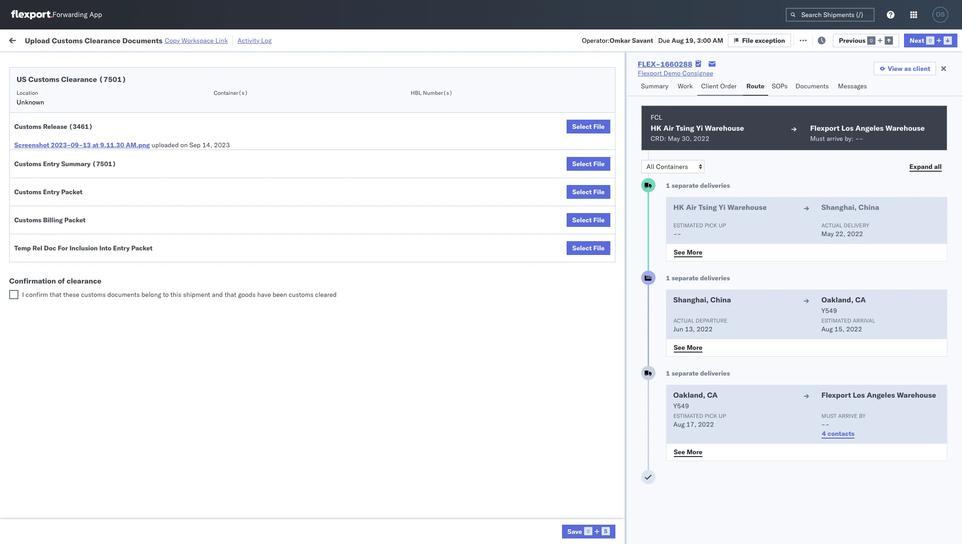 Task type: vqa. For each thing, say whether or not it's contained in the screenshot.
the '2022' corresponding to second Schedule Pickup from Los Angeles, CA button
no



Task type: describe. For each thing, give the bounding box(es) containing it.
for
[[58, 244, 68, 252]]

upload customs clearance documents button
[[21, 191, 136, 201]]

consignee
[[683, 69, 714, 77]]

1 horizontal spatial at
[[183, 36, 189, 44]]

a
[[959, 354, 963, 362]]

location unknown
[[17, 89, 44, 106]]

operator: omkar savant
[[582, 36, 654, 44]]

3 flex-2130384 from the top
[[586, 476, 634, 484]]

0 horizontal spatial oakland,
[[674, 391, 706, 400]]

select for temp rel doc for inclusion into entry packet
[[573, 244, 592, 252]]

2 lhuu7894563, from the top
[[657, 232, 705, 240]]

5 gvcu5265864 from the top
[[657, 455, 702, 463]]

schedule for 'schedule delivery appointment' button associated with 2:59 am edt, nov 5, 2022
[[21, 151, 48, 159]]

customs up "screenshot"
[[14, 123, 41, 131]]

5 flex-1846748 from the top
[[586, 172, 634, 180]]

2 flex-1846748 from the top
[[586, 111, 634, 119]]

: for snoozed
[[214, 57, 216, 64]]

3 lhuu7894563, uetu5238478 from the top
[[657, 252, 751, 261]]

4 flex-1846748 from the top
[[586, 151, 634, 160]]

1 horizontal spatial exception
[[818, 36, 848, 44]]

os button
[[930, 4, 952, 25]]

1 vertical spatial angeles
[[867, 391, 896, 400]]

customs down "screenshot"
[[14, 160, 41, 168]]

1 vertical spatial savant
[[881, 91, 901, 99]]

11 resize handle column header from the left
[[946, 71, 957, 544]]

0 vertical spatial oakland,
[[822, 295, 854, 304]]

edt, for 5th schedule pickup from los angeles, ca link from the bottom of the page
[[198, 111, 213, 119]]

2023-
[[51, 141, 71, 149]]

confirm for 7:00 pm est, dec 23, 2022
[[21, 252, 45, 260]]

0 horizontal spatial tsing
[[676, 123, 695, 133]]

0 vertical spatial hk air tsing yi warehouse
[[651, 123, 745, 133]]

dec for 23,
[[213, 253, 225, 261]]

0 vertical spatial shanghai,
[[822, 203, 857, 212]]

2:00 am est, feb 7, 2023
[[171, 516, 250, 524]]

save
[[568, 528, 582, 536]]

this
[[171, 291, 182, 299]]

documents button
[[792, 78, 835, 96]]

5, for third schedule pickup from los angeles, ca link from the bottom of the page
[[228, 172, 234, 180]]

fcl for schedule delivery appointment link associated with 2:59 am est, dec 14, 2022
[[346, 232, 358, 241]]

1 horizontal spatial file exception
[[805, 36, 848, 44]]

flexport demo consignee link
[[638, 69, 714, 78]]

ca for 4th schedule pickup from los angeles, ca 'button' from the bottom
[[126, 131, 135, 139]]

schedule delivery appointment link for 2:59 am est, dec 14, 2022
[[21, 231, 113, 241]]

flexport. image
[[11, 10, 53, 19]]

7,
[[227, 516, 233, 524]]

pick for oakland, ca
[[705, 413, 718, 420]]

0 vertical spatial omkar
[[610, 36, 631, 44]]

i
[[22, 291, 24, 299]]

2 that from the left
[[225, 291, 237, 299]]

5 schedule pickup from los angeles, ca button from the top
[[21, 292, 135, 302]]

mbl/mawb numbers
[[727, 74, 783, 81]]

message (0)
[[124, 36, 162, 44]]

documents for upload customs clearance documents copy workspace link
[[122, 36, 163, 45]]

ca for 5th schedule pickup from los angeles, ca 'button' from the bottom
[[126, 110, 135, 119]]

to
[[163, 291, 169, 299]]

9 resize handle column header from the left
[[845, 71, 856, 544]]

est, for 14,
[[198, 232, 212, 241]]

1 vertical spatial flexport
[[811, 123, 840, 133]]

6 ceau7522281, hlxu6269489, hlxu8034992 from the top
[[657, 192, 800, 200]]

0 vertical spatial flexport los angeles warehouse
[[811, 123, 925, 133]]

4 lhuu7894563, from the top
[[657, 273, 705, 281]]

jun
[[674, 325, 684, 333]]

1 schedule pickup from los angeles, ca link from the top
[[21, 110, 135, 119]]

2 integration from the left
[[465, 516, 496, 524]]

1 vertical spatial omkar
[[860, 91, 880, 99]]

1 vertical spatial hk air tsing yi warehouse
[[674, 203, 767, 212]]

2 vertical spatial savant
[[881, 151, 901, 160]]

3 1846748 from the top
[[606, 131, 634, 139]]

los for confirm pickup from los angeles, ca button
[[83, 252, 93, 260]]

1 ocean fcl from the top
[[326, 111, 358, 119]]

2 flex-2130384 from the top
[[586, 415, 634, 423]]

schedule for 5th schedule pickup from los angeles, ca 'button' from the bottom
[[21, 110, 48, 119]]

mbl/mawb
[[727, 74, 759, 81]]

4 lhuu7894563, uetu5238478 from the top
[[657, 273, 751, 281]]

arrive for by
[[839, 413, 858, 420]]

select file for customs release (3461)
[[573, 123, 605, 131]]

7 ocean fcl from the top
[[326, 516, 358, 524]]

see more button for shanghai,
[[669, 341, 709, 355]]

jan
[[214, 293, 224, 301]]

3 hlxu8034992 from the top
[[755, 131, 800, 139]]

--
[[727, 354, 735, 362]]

759 at risk
[[170, 36, 202, 44]]

0 vertical spatial aug
[[672, 36, 684, 44]]

batch action
[[911, 36, 951, 44]]

1 2:59 from the top
[[171, 91, 185, 99]]

1 lhuu7894563, uetu5238478 from the top
[[657, 212, 751, 220]]

(7501) for customs entry summary (7501)
[[92, 160, 116, 168]]

confirm for 2:00 am est, feb 7, 2023
[[21, 516, 45, 524]]

screenshot 2023-09-13 at 9.11.30 am.png uploaded on sep 14, 2023
[[14, 141, 230, 149]]

ca for third schedule pickup from los angeles, ca 'button' from the bottom
[[126, 171, 135, 179]]

expand all button
[[905, 160, 948, 174]]

0 horizontal spatial by:
[[33, 56, 42, 65]]

1 for hk
[[666, 181, 670, 190]]

3 flex-1846748 from the top
[[586, 131, 634, 139]]

5 2130384 from the top
[[606, 516, 634, 524]]

5 2130387 from the top
[[606, 455, 634, 464]]

1 2:59 am edt, nov 5, 2022 from the top
[[171, 91, 251, 99]]

up for oakland, ca
[[719, 413, 726, 420]]

1 that from the left
[[50, 291, 62, 299]]

5 resize handle column header from the left
[[449, 71, 460, 544]]

4 flex-2130387 from the top
[[586, 435, 634, 443]]

los for 5th schedule pickup from los angeles, ca 'button'
[[87, 293, 97, 301]]

1 vertical spatial summary
[[61, 160, 91, 168]]

3 1 separate deliveries from the top
[[666, 369, 730, 378]]

0 horizontal spatial china
[[711, 295, 732, 304]]

angeles, for 5th schedule pickup from los angeles, ca link from the bottom of the page
[[99, 110, 124, 119]]

2022 inside actual delivery may 22, 2022
[[848, 230, 864, 238]]

hbl
[[411, 89, 422, 96]]

client order button
[[698, 78, 743, 96]]

route
[[747, 82, 765, 90]]

0 vertical spatial angeles
[[856, 123, 884, 133]]

ready
[[71, 57, 87, 64]]

3 gvcu5265864 from the top
[[657, 374, 702, 382]]

select for customs release (3461)
[[573, 123, 592, 131]]

flex-1660288 link
[[638, 59, 693, 69]]

1 account from the left
[[442, 516, 467, 524]]

edt, for third schedule pickup from los angeles, ca link from the bottom of the page
[[198, 172, 213, 180]]

import work button
[[75, 29, 120, 50]]

number(s)
[[423, 89, 453, 96]]

confirm pickup from los angeles, ca button
[[21, 252, 131, 262]]

schedule for 2nd schedule pickup from los angeles, ca 'button' from the bottom of the page
[[21, 212, 48, 220]]

copy workspace link button
[[165, 36, 228, 44]]

0 horizontal spatial file exception
[[743, 36, 786, 44]]

3:00
[[698, 36, 712, 44]]

1 5, from the top
[[228, 91, 234, 99]]

205
[[212, 36, 224, 44]]

0 vertical spatial savant
[[632, 36, 654, 44]]

confirm pickup from los angeles, ca
[[21, 252, 131, 260]]

actions
[[931, 74, 950, 81]]

pickup for 2nd schedule pickup from los angeles, ca 'button' from the bottom of the page
[[50, 212, 70, 220]]

am for schedule delivery appointment link associated with 2:59 am est, dec 14, 2022
[[186, 232, 197, 241]]

previous
[[840, 36, 866, 44]]

2 vertical spatial entry
[[113, 244, 130, 252]]

1 horizontal spatial shanghai, china
[[822, 203, 880, 212]]

demo
[[664, 69, 681, 77]]

5 flex-2130384 from the top
[[586, 516, 634, 524]]

0 horizontal spatial air
[[664, 123, 674, 133]]

4 resize handle column header from the left
[[379, 71, 390, 544]]

no
[[218, 57, 225, 64]]

pickup for confirm pickup from los angeles, ca button
[[46, 252, 66, 260]]

2 nyku9743990 from the top
[[657, 415, 702, 423]]

file for customs release (3461)
[[594, 123, 605, 131]]

customs billing packet
[[14, 216, 86, 224]]

into
[[99, 244, 112, 252]]

30,
[[682, 135, 692, 143]]

more for air
[[687, 248, 703, 256]]

screenshot
[[14, 141, 49, 149]]

0 vertical spatial yi
[[697, 123, 703, 133]]

select file button for customs billing packet
[[567, 213, 611, 227]]

view
[[888, 64, 903, 73]]

0 vertical spatial may
[[668, 135, 681, 143]]

los for 2nd schedule pickup from los angeles, ca 'button' from the bottom of the page
[[87, 212, 97, 220]]

by
[[860, 413, 866, 420]]

workitem button
[[6, 72, 156, 82]]

location
[[17, 89, 38, 96]]

0 vertical spatial on
[[226, 36, 233, 44]]

1 vertical spatial 14,
[[227, 232, 237, 241]]

documents
[[107, 291, 140, 299]]

0 horizontal spatial 13,
[[226, 293, 236, 301]]

must arrive by: --
[[811, 135, 864, 143]]

clearance for upload customs clearance documents
[[71, 191, 101, 200]]

choi
[[889, 354, 903, 362]]

4 2130384 from the top
[[606, 496, 634, 504]]

2 karl from the left
[[544, 516, 555, 524]]

5 ocean fcl from the top
[[326, 253, 358, 261]]

operator:
[[582, 36, 610, 44]]

3 1889466 from the top
[[606, 253, 634, 261]]

angeles, for 1st schedule pickup from los angeles, ca link from the bottom
[[99, 293, 124, 301]]

1 schedule delivery appointment link from the top
[[21, 90, 113, 99]]

3 hlxu6269489, from the top
[[706, 131, 753, 139]]

my
[[9, 33, 24, 46]]

fcl for schedule delivery appointment link associated with 2:59 am edt, nov 5, 2022
[[346, 151, 358, 160]]

file for temp rel doc for inclusion into entry packet
[[594, 244, 605, 252]]

clearance for upload customs clearance documents copy workspace link
[[85, 36, 121, 45]]

1 flex-2130384 from the top
[[586, 395, 634, 403]]

schedule delivery appointment button for 2:59 am est, dec 14, 2022
[[21, 231, 113, 242]]

previous button
[[833, 33, 900, 47]]

10 resize handle column header from the left
[[914, 71, 925, 544]]

7:00
[[171, 253, 185, 261]]

0 horizontal spatial 14,
[[202, 141, 212, 149]]

1 schedule delivery appointment from the top
[[21, 90, 113, 98]]

3 ocean fcl from the top
[[326, 172, 358, 180]]

4 maeu9408431 from the top
[[727, 435, 773, 443]]

5 1846748 from the top
[[606, 172, 634, 180]]

22,
[[836, 230, 846, 238]]

6 hlxu6269489, from the top
[[706, 192, 753, 200]]

mbl/mawb numbers button
[[722, 72, 846, 82]]

see for shanghai,
[[674, 343, 686, 352]]

1893174
[[606, 293, 634, 301]]

msdu7304509
[[657, 293, 704, 301]]

confirm delivery link for first confirm delivery 'button' from the top of the page
[[21, 272, 70, 281]]

risk
[[191, 36, 202, 44]]

copy
[[165, 36, 180, 44]]

due aug 19, 3:00 am
[[659, 36, 724, 44]]

angeles, for 2nd schedule pickup from los angeles, ca link from the top
[[99, 131, 124, 139]]

of
[[58, 276, 65, 286]]

: for status
[[67, 57, 68, 64]]

4 1846748 from the top
[[606, 151, 634, 160]]

4 flex-2130384 from the top
[[586, 496, 634, 504]]

am for confirm delivery link related to 2nd confirm delivery 'button' from the top
[[186, 516, 197, 524]]

sep
[[190, 141, 201, 149]]

customs up status
[[52, 36, 83, 45]]

3 test123456 from the top
[[727, 151, 765, 160]]

inclusion
[[70, 244, 98, 252]]

dec for 14,
[[214, 232, 226, 241]]

see more button for hk
[[669, 246, 709, 259]]

1 vertical spatial flexport los angeles warehouse
[[822, 391, 937, 400]]

ca for 2nd schedule pickup from los angeles, ca 'button' from the bottom of the page
[[126, 212, 135, 220]]

us customs clearance (7501)
[[17, 75, 126, 84]]

jaehyung
[[860, 354, 887, 362]]

2 integration test account - karl lagerfeld from the left
[[465, 516, 584, 524]]

sops
[[772, 82, 788, 90]]

estimated for hk air tsing yi warehouse
[[674, 222, 704, 229]]

4 ocean fcl from the top
[[326, 232, 358, 241]]

1 separate deliveries for china
[[666, 274, 730, 282]]

schedule for third schedule pickup from los angeles, ca 'button' from the bottom
[[21, 171, 48, 179]]

see more for shanghai,
[[674, 343, 703, 352]]

file for customs entry packet
[[594, 188, 605, 196]]

4 flex-1889466 from the top
[[586, 273, 634, 281]]

0 horizontal spatial shanghai,
[[674, 295, 709, 304]]

sops button
[[769, 78, 792, 96]]

3 flex-1889466 from the top
[[586, 253, 634, 261]]

message
[[124, 36, 150, 44]]

documents inside button
[[796, 82, 829, 90]]

select file for temp rel doc for inclusion into entry packet
[[573, 244, 605, 252]]

5 flex-2130387 from the top
[[586, 455, 634, 464]]

angeles, for confirm pickup from los angeles, ca link
[[95, 252, 120, 260]]

select file button for customs entry packet
[[567, 185, 611, 199]]

3 see more from the top
[[674, 448, 703, 456]]

1 maeu9408431 from the top
[[727, 313, 773, 322]]

view as client
[[888, 64, 931, 73]]

work
[[26, 33, 50, 46]]

3 ceau7522281, hlxu6269489, hlxu8034992 from the top
[[657, 131, 800, 139]]

2 abcdefg78456546 from the top
[[727, 253, 788, 261]]

schedule pickup from los angeles, ca for second schedule pickup from los angeles, ca link from the bottom
[[21, 212, 135, 220]]

cleared
[[315, 291, 337, 299]]

3 schedule pickup from los angeles, ca button from the top
[[21, 171, 135, 181]]

schedule delivery appointment link for 2:59 am edt, nov 5, 2022
[[21, 150, 113, 160]]

screenshot 2023-09-13 at 9.11.30 am.png link
[[14, 140, 150, 150]]

2 flex-1889466 from the top
[[586, 232, 634, 241]]

3 see from the top
[[674, 448, 686, 456]]

schedule for 4th schedule pickup from los angeles, ca 'button' from the bottom
[[21, 131, 48, 139]]

fcl for 5th schedule pickup from los angeles, ca link from the bottom of the page
[[346, 111, 358, 119]]

2 ceau7522281, from the top
[[657, 111, 704, 119]]

confirm pickup from los angeles, ca link
[[21, 252, 131, 261]]

documents for upload customs clearance documents
[[103, 191, 136, 200]]

filtered by:
[[9, 56, 42, 65]]

abcd1234560
[[657, 354, 703, 362]]

aug inside estimated arrival aug 15, 2022
[[822, 325, 833, 333]]

delivery for 2:00 am est, feb 7, 2023
[[46, 516, 70, 524]]

upload for upload customs clearance documents copy workspace link
[[25, 36, 50, 45]]

schedule delivery appointment for 2:59 am est, dec 14, 2022
[[21, 232, 113, 240]]

los for 5th schedule pickup from los angeles, ca 'button' from the bottom
[[87, 110, 97, 119]]

due
[[659, 36, 670, 44]]

2 resize handle column header from the left
[[272, 71, 284, 544]]

jaehyung choi - test destination a
[[860, 354, 963, 362]]

1 vertical spatial on
[[181, 141, 188, 149]]

0 vertical spatial china
[[859, 203, 880, 212]]

3 2130387 from the top
[[606, 374, 634, 383]]

select file for customs billing packet
[[573, 216, 605, 224]]

1 edt, from the top
[[198, 91, 213, 99]]

angeles, for third schedule pickup from los angeles, ca link from the bottom of the page
[[99, 171, 124, 179]]

blocked,
[[113, 57, 137, 64]]

1 1846748 from the top
[[606, 91, 634, 99]]

pickup for 4th schedule pickup from los angeles, ca 'button' from the bottom
[[50, 131, 70, 139]]

2 ceau7522281, hlxu6269489, hlxu8034992 from the top
[[657, 111, 800, 119]]

0 horizontal spatial exception
[[755, 36, 786, 44]]

activity log button
[[238, 35, 272, 46]]

select file button for customs entry summary (7501)
[[567, 157, 611, 171]]

2 account from the left
[[512, 516, 536, 524]]

1 integration from the left
[[395, 516, 427, 524]]

4 hlxu6269489, from the top
[[706, 151, 753, 159]]

1 schedule delivery appointment button from the top
[[21, 90, 113, 100]]

1 resize handle column header from the left
[[154, 71, 165, 544]]

am for third schedule pickup from los angeles, ca link from the bottom of the page
[[186, 172, 197, 180]]

from inside button
[[68, 252, 81, 260]]

2023 for 7,
[[234, 516, 250, 524]]

am for schedule delivery appointment link associated with 2:59 am edt, nov 5, 2022
[[186, 151, 197, 160]]

1 vertical spatial hk
[[674, 203, 685, 212]]

1 nyku9743990 from the top
[[657, 394, 702, 403]]

actual delivery may 22, 2022
[[822, 222, 870, 238]]

4 schedule pickup from los angeles, ca button from the top
[[21, 211, 135, 221]]

1 gvcu5265864 from the top
[[657, 313, 702, 322]]

1 vertical spatial shanghai, china
[[674, 295, 732, 304]]

1 hlxu6269489, from the top
[[706, 90, 753, 99]]

0 vertical spatial 2023
[[214, 141, 230, 149]]

customs up location
[[28, 75, 59, 84]]

1 karl from the left
[[474, 516, 486, 524]]

3 deliveries from the top
[[701, 369, 730, 378]]

import
[[78, 36, 99, 44]]

crd: may 30, 2022
[[651, 135, 710, 143]]

summary button
[[638, 78, 674, 96]]

for
[[88, 57, 96, 64]]

5, for 5th schedule pickup from los angeles, ca link from the bottom of the page
[[228, 111, 234, 119]]

17,
[[687, 421, 697, 429]]



Task type: locate. For each thing, give the bounding box(es) containing it.
workitem
[[10, 74, 34, 81]]

1 for shanghai,
[[666, 274, 670, 282]]

customs inside button
[[44, 191, 70, 200]]

customs left billing
[[14, 216, 41, 224]]

upload customs clearance documents copy workspace link
[[25, 36, 228, 45]]

4 2:59 am edt, nov 5, 2022 from the top
[[171, 172, 251, 180]]

angeles, inside button
[[95, 252, 120, 260]]

1 appointment from the top
[[75, 90, 113, 98]]

entry up customs billing packet
[[43, 188, 60, 196]]

flex-1660288
[[638, 59, 693, 69]]

1 up from the top
[[719, 222, 726, 229]]

1660288
[[661, 59, 693, 69]]

select file for customs entry summary (7501)
[[573, 160, 605, 168]]

file exception down the search shipments (/) text field
[[805, 36, 848, 44]]

1 separate deliveries for air
[[666, 181, 730, 190]]

1 see more button from the top
[[669, 246, 709, 259]]

3 appointment from the top
[[75, 232, 113, 240]]

see down estimated pick up --
[[674, 248, 686, 256]]

y549
[[822, 307, 838, 315], [674, 402, 690, 410]]

1 schedule from the top
[[21, 90, 48, 98]]

action
[[930, 36, 951, 44]]

8 schedule from the top
[[21, 293, 48, 301]]

nov
[[214, 91, 226, 99], [214, 111, 226, 119], [214, 151, 226, 160], [214, 172, 226, 180]]

these
[[63, 291, 79, 299]]

1 ceau7522281, hlxu6269489, hlxu8034992 from the top
[[657, 90, 800, 99]]

1 vertical spatial see more
[[674, 343, 703, 352]]

2022 inside estimated arrival aug 15, 2022
[[847, 325, 863, 333]]

flex-1662119
[[586, 354, 634, 362]]

packet down customs entry summary (7501)
[[61, 188, 83, 196]]

0 vertical spatial hk
[[651, 123, 662, 133]]

1 horizontal spatial y549
[[822, 307, 838, 315]]

3 ceau7522281, from the top
[[657, 131, 704, 139]]

2 vertical spatial schedule delivery appointment
[[21, 232, 113, 240]]

13, right jan
[[226, 293, 236, 301]]

2 vertical spatial separate
[[672, 369, 699, 378]]

0 vertical spatial flexport
[[638, 69, 662, 77]]

air up estimated pick up --
[[686, 203, 697, 212]]

2 vertical spatial estimated
[[674, 413, 704, 420]]

2 vertical spatial aug
[[674, 421, 685, 429]]

flex-2130384 button
[[571, 392, 636, 405], [571, 392, 636, 405], [571, 412, 636, 425], [571, 412, 636, 425], [571, 473, 636, 486], [571, 473, 636, 486], [571, 494, 636, 506], [571, 494, 636, 506], [571, 514, 636, 527], [571, 514, 636, 527]]

1 flex-2130387 from the top
[[586, 313, 634, 322]]

0 vertical spatial estimated
[[674, 222, 704, 229]]

flexport los angeles warehouse up must arrive by: --
[[811, 123, 925, 133]]

13, right jun
[[685, 325, 695, 333]]

schedule down the "us"
[[21, 90, 48, 98]]

0 vertical spatial tsing
[[676, 123, 695, 133]]

2 vertical spatial see more button
[[669, 445, 709, 459]]

0 vertical spatial air
[[664, 123, 674, 133]]

4 2130387 from the top
[[606, 435, 634, 443]]

rel
[[33, 244, 42, 252]]

2 : from the left
[[214, 57, 216, 64]]

1 vertical spatial may
[[822, 230, 834, 238]]

0 vertical spatial dec
[[214, 232, 226, 241]]

schedule pickup from los angeles, ca
[[21, 110, 135, 119], [21, 131, 135, 139], [21, 171, 135, 179], [21, 212, 135, 220], [21, 293, 135, 301]]

est, for 23,
[[198, 253, 212, 261]]

yi
[[697, 123, 703, 133], [719, 203, 726, 212]]

2 2130387 from the top
[[606, 334, 634, 342]]

pickup for 5th schedule pickup from los angeles, ca 'button'
[[50, 293, 70, 301]]

0 vertical spatial work
[[101, 36, 117, 44]]

2 lhuu7894563, uetu5238478 from the top
[[657, 232, 751, 240]]

must for must arrive by -- 4 contacts
[[822, 413, 837, 420]]

3 flex-2130387 from the top
[[586, 374, 634, 383]]

may inside actual delivery may 22, 2022
[[822, 230, 834, 238]]

shanghai, china up departure on the bottom
[[674, 295, 732, 304]]

1 flex-1889466 from the top
[[586, 212, 634, 220]]

14,
[[202, 141, 212, 149], [227, 232, 237, 241]]

client
[[702, 82, 719, 90]]

2:59 for 5th schedule pickup from los angeles, ca 'button' from the bottom
[[171, 111, 185, 119]]

2 flex-2130387 from the top
[[586, 334, 634, 342]]

2 schedule delivery appointment link from the top
[[21, 150, 113, 160]]

1 horizontal spatial yi
[[719, 203, 726, 212]]

1 vertical spatial 2023
[[237, 293, 253, 301]]

oakland, up estimated arrival aug 15, 2022
[[822, 295, 854, 304]]

1 more from the top
[[687, 248, 703, 256]]

5, for schedule delivery appointment link associated with 2:59 am edt, nov 5, 2022
[[228, 151, 234, 160]]

batch
[[911, 36, 929, 44]]

arrive for by:
[[827, 135, 844, 143]]

2 schedule pickup from los angeles, ca link from the top
[[21, 130, 135, 139]]

1 horizontal spatial air
[[686, 203, 697, 212]]

2 vertical spatial clearance
[[71, 191, 101, 200]]

0 vertical spatial arrive
[[827, 135, 844, 143]]

numbers for container numbers
[[683, 74, 706, 81]]

clearance down "ready"
[[61, 75, 97, 84]]

1 horizontal spatial china
[[859, 203, 880, 212]]

work
[[101, 36, 117, 44], [678, 82, 693, 90]]

2 schedule pickup from los angeles, ca from the top
[[21, 131, 135, 139]]

2 vertical spatial more
[[687, 448, 703, 456]]

actual for may
[[822, 222, 843, 229]]

at right 13
[[92, 141, 99, 149]]

0 horizontal spatial :
[[67, 57, 68, 64]]

view as client button
[[874, 62, 937, 76]]

(3461)
[[69, 123, 93, 131]]

confirm
[[26, 291, 48, 299]]

see more button down 17,
[[669, 445, 709, 459]]

y549 up 17,
[[674, 402, 690, 410]]

3 lhuu7894563, from the top
[[657, 252, 705, 261]]

pick inside estimated pick up aug 17, 2022
[[705, 413, 718, 420]]

1 horizontal spatial may
[[822, 230, 834, 238]]

7 resize handle column header from the left
[[641, 71, 652, 544]]

ca inside button
[[122, 252, 131, 260]]

2:59 am edt, nov 5, 2022 for third schedule pickup from los angeles, ca 'button' from the bottom
[[171, 172, 251, 180]]

None checkbox
[[9, 290, 18, 299]]

must for must arrive by: --
[[811, 135, 826, 143]]

1 vertical spatial schedule delivery appointment
[[21, 151, 113, 159]]

customs up billing
[[44, 191, 70, 200]]

entry down "2023-"
[[43, 160, 60, 168]]

edt, for schedule delivery appointment link associated with 2:59 am edt, nov 5, 2022
[[198, 151, 213, 160]]

(7501)
[[99, 75, 126, 84], [92, 160, 116, 168]]

dec left 23,
[[213, 253, 225, 261]]

schedule delivery appointment
[[21, 90, 113, 98], [21, 151, 113, 159], [21, 232, 113, 240]]

1 horizontal spatial customs
[[289, 291, 314, 299]]

2022 inside estimated pick up aug 17, 2022
[[699, 421, 715, 429]]

clearance down customs entry summary (7501)
[[71, 191, 101, 200]]

schedule pickup from los angeles, ca for 2nd schedule pickup from los angeles, ca link from the top
[[21, 131, 135, 139]]

must
[[811, 135, 826, 143], [822, 413, 837, 420]]

by:
[[33, 56, 42, 65], [845, 135, 854, 143]]

1 omkar savant from the top
[[860, 91, 901, 99]]

1 horizontal spatial hk
[[674, 203, 685, 212]]

1 confirm delivery link from the top
[[21, 272, 70, 281]]

tsing up 30,
[[676, 123, 695, 133]]

delivery for 2:59 am est, dec 14, 2022
[[50, 232, 74, 240]]

est, left feb
[[198, 516, 212, 524]]

5 maeu9408431 from the top
[[727, 455, 773, 464]]

work inside button
[[101, 36, 117, 44]]

must arrive by -- 4 contacts
[[822, 413, 866, 438]]

hk air tsing yi warehouse
[[651, 123, 745, 133], [674, 203, 767, 212]]

pickup for third schedule pickup from los angeles, ca 'button' from the bottom
[[50, 171, 70, 179]]

2 select file from the top
[[573, 160, 605, 168]]

1 vertical spatial abcdefg78456546
[[727, 253, 788, 261]]

2:59 for 5th schedule pickup from los angeles, ca 'button'
[[171, 293, 185, 301]]

1 separate deliveries down abcd1234560
[[666, 369, 730, 378]]

2 see more from the top
[[674, 343, 703, 352]]

nov for 5th schedule pickup from los angeles, ca link from the bottom of the page
[[214, 111, 226, 119]]

schedule for 5th schedule pickup from los angeles, ca 'button'
[[21, 293, 48, 301]]

0 horizontal spatial lagerfeld
[[488, 516, 515, 524]]

0 vertical spatial abcdefg78456546
[[727, 212, 788, 220]]

see more up abcd1234560
[[674, 343, 703, 352]]

1 hlxu8034992 from the top
[[755, 90, 800, 99]]

schedule pickup from los angeles, ca button up 09-
[[21, 130, 135, 140]]

abcdefg78456546 for schedule pickup from los angeles, ca
[[727, 212, 788, 220]]

2:59 am est, jan 13, 2023
[[171, 293, 253, 301]]

arrive inside must arrive by -- 4 contacts
[[839, 413, 858, 420]]

1 vertical spatial 1 separate deliveries
[[666, 274, 730, 282]]

schedule delivery appointment up customs entry summary (7501)
[[21, 151, 113, 159]]

see for hk
[[674, 248, 686, 256]]

summary inside summary button
[[641, 82, 669, 90]]

14, right sep on the left top of the page
[[202, 141, 212, 149]]

omkar left the due
[[610, 36, 631, 44]]

2 5, from the top
[[228, 111, 234, 119]]

next
[[910, 36, 925, 44]]

i confirm that these customs documents belong to this shipment and that goods have been customs cleared
[[22, 291, 337, 299]]

1 vertical spatial 13,
[[685, 325, 695, 333]]

est, right pm
[[198, 253, 212, 261]]

may left 30,
[[668, 135, 681, 143]]

am for 5th schedule pickup from los angeles, ca link from the bottom of the page
[[186, 111, 197, 119]]

am.png
[[126, 141, 150, 149]]

Search Work text field
[[653, 33, 753, 47]]

entry
[[43, 160, 60, 168], [43, 188, 60, 196], [113, 244, 130, 252]]

ocean fcl
[[326, 111, 358, 119], [326, 151, 358, 160], [326, 172, 358, 180], [326, 232, 358, 241], [326, 253, 358, 261], [326, 293, 358, 301], [326, 516, 358, 524]]

0 vertical spatial packet
[[61, 188, 83, 196]]

2 1846748 from the top
[[606, 111, 634, 119]]

upload customs clearance documents link
[[21, 191, 136, 200]]

1 horizontal spatial account
[[512, 516, 536, 524]]

1 vertical spatial air
[[686, 203, 697, 212]]

2 vertical spatial deliveries
[[701, 369, 730, 378]]

test123456
[[727, 91, 765, 99], [727, 131, 765, 139], [727, 151, 765, 160], [727, 192, 765, 200]]

0 vertical spatial by:
[[33, 56, 42, 65]]

5 select file button from the top
[[567, 241, 611, 255]]

aug inside estimated pick up aug 17, 2022
[[674, 421, 685, 429]]

2 pick from the top
[[705, 413, 718, 420]]

schedule up "screenshot"
[[21, 131, 48, 139]]

schedule for 3rd 'schedule delivery appointment' button from the bottom of the page
[[21, 90, 48, 98]]

work inside button
[[678, 82, 693, 90]]

schedule down confirmation
[[21, 293, 48, 301]]

los inside button
[[83, 252, 93, 260]]

los for 4th schedule pickup from los angeles, ca 'button' from the bottom
[[87, 131, 97, 139]]

flexport up must arrive by -- 4 contacts
[[822, 391, 852, 400]]

schedule pickup from los angeles, ca link up 09-
[[21, 130, 135, 139]]

2 schedule delivery appointment button from the top
[[21, 150, 113, 161]]

track
[[235, 36, 250, 44]]

schedule delivery appointment down 'us customs clearance (7501)'
[[21, 90, 113, 98]]

1 uetu5238478 from the top
[[706, 212, 751, 220]]

hk air tsing yi warehouse up 30,
[[651, 123, 745, 133]]

0 vertical spatial confirm delivery button
[[21, 272, 70, 282]]

numbers for mbl/mawb numbers
[[760, 74, 783, 81]]

pickup inside button
[[46, 252, 66, 260]]

upload inside button
[[21, 191, 42, 200]]

2 vertical spatial omkar
[[860, 151, 880, 160]]

aug left 17,
[[674, 421, 685, 429]]

: left "ready"
[[67, 57, 68, 64]]

estimated inside estimated pick up aug 17, 2022
[[674, 413, 704, 420]]

pick for hk air tsing yi warehouse
[[705, 222, 718, 229]]

6 resize handle column header from the left
[[556, 71, 567, 544]]

3 resize handle column header from the left
[[310, 71, 321, 544]]

2023 right the 7,
[[234, 516, 250, 524]]

0 vertical spatial shanghai, china
[[822, 203, 880, 212]]

0 horizontal spatial at
[[92, 141, 99, 149]]

up for hk air tsing yi warehouse
[[719, 222, 726, 229]]

5 2:59 from the top
[[171, 232, 185, 241]]

1 ceau7522281, from the top
[[657, 90, 704, 99]]

clearance for us customs clearance (7501)
[[61, 75, 97, 84]]

0 horizontal spatial shanghai, china
[[674, 295, 732, 304]]

air up crd:
[[664, 123, 674, 133]]

arrival
[[853, 317, 876, 324]]

shanghai, up actual delivery may 22, 2022
[[822, 203, 857, 212]]

13, inside actual departure jun 13, 2022
[[685, 325, 695, 333]]

0 vertical spatial 14,
[[202, 141, 212, 149]]

packet for customs entry packet
[[61, 188, 83, 196]]

1 vertical spatial by:
[[845, 135, 854, 143]]

0 horizontal spatial yi
[[697, 123, 703, 133]]

6 schedule from the top
[[21, 212, 48, 220]]

1 vertical spatial clearance
[[61, 75, 97, 84]]

fcl for confirm pickup from los angeles, ca link
[[346, 253, 358, 261]]

ca
[[126, 110, 135, 119], [126, 131, 135, 139], [126, 171, 135, 179], [126, 212, 135, 220], [122, 252, 131, 260], [126, 293, 135, 301], [856, 295, 866, 304], [708, 391, 718, 400]]

estimated inside estimated arrival aug 15, 2022
[[822, 317, 852, 324]]

7 schedule from the top
[[21, 232, 48, 240]]

1 vertical spatial arrive
[[839, 413, 858, 420]]

schedule pickup from los angeles, ca down clearance
[[21, 293, 135, 301]]

schedule pickup from los angeles, ca link down upload customs clearance documents button
[[21, 211, 135, 220]]

schedule pickup from los angeles, ca up 09-
[[21, 131, 135, 139]]

documents inside button
[[103, 191, 136, 200]]

1 vertical spatial confirm delivery button
[[21, 515, 70, 525]]

china up delivery
[[859, 203, 880, 212]]

see down estimated pick up aug 17, 2022
[[674, 448, 686, 456]]

schedule delivery appointment button down "2023-"
[[21, 150, 113, 161]]

appointment for 2:59 am edt, nov 5, 2022
[[75, 151, 113, 159]]

delivery for 2:59 am edt, nov 5, 2022
[[50, 151, 74, 159]]

flex-1846748 button
[[571, 88, 636, 101], [571, 88, 636, 101], [571, 108, 636, 121], [571, 108, 636, 121], [571, 129, 636, 142], [571, 129, 636, 142], [571, 149, 636, 162], [571, 149, 636, 162], [571, 169, 636, 182], [571, 169, 636, 182], [571, 190, 636, 202], [571, 190, 636, 202]]

1 vertical spatial at
[[92, 141, 99, 149]]

2 2:59 am edt, nov 5, 2022 from the top
[[171, 111, 251, 119]]

import work
[[78, 36, 117, 44]]

Search Shipments (/) text field
[[786, 8, 875, 22]]

13
[[83, 141, 91, 149]]

omkar savant
[[860, 91, 901, 99], [860, 151, 901, 160]]

aug left 19,
[[672, 36, 684, 44]]

omkar down must arrive by: --
[[860, 151, 880, 160]]

4 schedule from the top
[[21, 151, 48, 159]]

0 vertical spatial pick
[[705, 222, 718, 229]]

2 vertical spatial packet
[[131, 244, 153, 252]]

maeu9408431
[[727, 313, 773, 322], [727, 334, 773, 342], [727, 374, 773, 383], [727, 435, 773, 443], [727, 455, 773, 464]]

2 hlxu6269489, from the top
[[706, 111, 753, 119]]

actual departure jun 13, 2022
[[674, 317, 728, 333]]

: left no
[[214, 57, 216, 64]]

select for customs billing packet
[[573, 216, 592, 224]]

schedule pickup from los angeles, ca down upload customs clearance documents button
[[21, 212, 135, 220]]

2:59 am edt, nov 5, 2022 for 5th schedule pickup from los angeles, ca 'button' from the bottom
[[171, 111, 251, 119]]

759
[[170, 36, 182, 44]]

forwarding app
[[53, 10, 102, 19]]

schedule up the customs entry packet
[[21, 171, 48, 179]]

angeles up must arrive by: --
[[856, 123, 884, 133]]

nov for schedule delivery appointment link associated with 2:59 am edt, nov 5, 2022
[[214, 151, 226, 160]]

15,
[[835, 325, 845, 333]]

1 separate deliveries up msdu7304509
[[666, 274, 730, 282]]

1 confirm delivery button from the top
[[21, 272, 70, 282]]

abcdefg78456546 for confirm delivery
[[727, 273, 788, 281]]

2022
[[235, 91, 251, 99], [235, 111, 251, 119], [694, 135, 710, 143], [235, 151, 251, 160], [235, 172, 251, 180], [848, 230, 864, 238], [239, 232, 255, 241], [238, 253, 254, 261], [697, 325, 713, 333], [847, 325, 863, 333], [699, 421, 715, 429]]

oakland, up estimated pick up aug 17, 2022
[[674, 391, 706, 400]]

2 vertical spatial abcdefg78456546
[[727, 273, 788, 281]]

packet for customs billing packet
[[64, 216, 86, 224]]

oakland, ca y549
[[822, 295, 866, 315], [674, 391, 718, 410]]

am for 1st schedule pickup from los angeles, ca link from the bottom
[[186, 293, 197, 301]]

see up abcd1234560
[[674, 343, 686, 352]]

0 horizontal spatial hk
[[651, 123, 662, 133]]

flex-
[[638, 59, 661, 69], [586, 91, 606, 99], [586, 111, 606, 119], [586, 131, 606, 139], [586, 151, 606, 160], [586, 172, 606, 180], [586, 192, 606, 200], [586, 212, 606, 220], [586, 232, 606, 241], [586, 253, 606, 261], [586, 273, 606, 281], [586, 293, 606, 301], [586, 313, 606, 322], [586, 334, 606, 342], [586, 354, 606, 362], [586, 374, 606, 383], [586, 395, 606, 403], [586, 415, 606, 423], [586, 435, 606, 443], [586, 455, 606, 464], [586, 476, 606, 484], [586, 496, 606, 504], [586, 516, 606, 524]]

1 vertical spatial estimated
[[822, 317, 852, 324]]

0 horizontal spatial oakland, ca y549
[[674, 391, 718, 410]]

1 vertical spatial yi
[[719, 203, 726, 212]]

customs
[[81, 291, 106, 299], [289, 291, 314, 299]]

flexport los angeles warehouse
[[811, 123, 925, 133], [822, 391, 937, 400]]

0 vertical spatial 13,
[[226, 293, 236, 301]]

up inside estimated pick up --
[[719, 222, 726, 229]]

1 schedule pickup from los angeles, ca from the top
[[21, 110, 135, 119]]

select file button for temp rel doc for inclusion into entry packet
[[567, 241, 611, 255]]

schedule delivery appointment link down 'us customs clearance (7501)'
[[21, 90, 113, 99]]

2 vertical spatial schedule delivery appointment link
[[21, 231, 113, 241]]

schedule pickup from los angeles, ca for third schedule pickup from los angeles, ca link from the bottom of the page
[[21, 171, 135, 179]]

angeles,
[[99, 110, 124, 119], [99, 131, 124, 139], [99, 171, 124, 179], [99, 212, 124, 220], [95, 252, 120, 260], [99, 293, 124, 301]]

schedule pickup from los angeles, ca for 1st schedule pickup from los angeles, ca link from the bottom
[[21, 293, 135, 301]]

tsing up estimated pick up --
[[699, 203, 717, 212]]

lhuu7894563,
[[657, 212, 705, 220], [657, 232, 705, 240], [657, 252, 705, 261], [657, 273, 705, 281]]

more for china
[[687, 343, 703, 352]]

4 1889466 from the top
[[606, 273, 634, 281]]

est, for 7,
[[198, 516, 212, 524]]

1 horizontal spatial numbers
[[760, 74, 783, 81]]

5 hlxu6269489, from the top
[[706, 171, 753, 180]]

separate for hk
[[672, 181, 699, 190]]

must inside must arrive by -- 4 contacts
[[822, 413, 837, 420]]

1 horizontal spatial actual
[[822, 222, 843, 229]]

schedule delivery appointment button for 2:59 am edt, nov 5, 2022
[[21, 150, 113, 161]]

workspace
[[182, 36, 214, 44]]

1 horizontal spatial summary
[[641, 82, 669, 90]]

2 vertical spatial 2023
[[234, 516, 250, 524]]

schedule pickup from los angeles, ca up '(3461)'
[[21, 110, 135, 119]]

1 vertical spatial separate
[[672, 274, 699, 282]]

(0)
[[150, 36, 162, 44]]

on
[[226, 36, 233, 44], [181, 141, 188, 149]]

1 horizontal spatial 14,
[[227, 232, 237, 241]]

2 confirm delivery button from the top
[[21, 515, 70, 525]]

billing
[[43, 216, 63, 224]]

3 select from the top
[[573, 188, 592, 196]]

1 vertical spatial tsing
[[699, 203, 717, 212]]

2023 left have
[[237, 293, 253, 301]]

confirm delivery link for 2nd confirm delivery 'button' from the top
[[21, 515, 70, 524]]

(7501) for us customs clearance (7501)
[[99, 75, 126, 84]]

nov for third schedule pickup from los angeles, ca link from the bottom of the page
[[214, 172, 226, 180]]

select for customs entry packet
[[573, 188, 592, 196]]

shanghai, china up delivery
[[822, 203, 880, 212]]

save button
[[562, 525, 616, 539]]

2 vertical spatial 1
[[666, 369, 670, 378]]

schedule up rel
[[21, 232, 48, 240]]

customs up customs billing packet
[[14, 188, 41, 196]]

schedule delivery appointment link up customs entry summary (7501)
[[21, 150, 113, 160]]

0 vertical spatial deliveries
[[701, 181, 730, 190]]

angeles, for second schedule pickup from los angeles, ca link from the bottom
[[99, 212, 124, 220]]

2 select from the top
[[573, 160, 592, 168]]

see more button down jun
[[669, 341, 709, 355]]

see more down 17,
[[674, 448, 703, 456]]

actual inside actual delivery may 22, 2022
[[822, 222, 843, 229]]

unknown
[[17, 98, 44, 106]]

0 vertical spatial schedule delivery appointment link
[[21, 90, 113, 99]]

1 horizontal spatial on
[[226, 36, 233, 44]]

customs release (3461)
[[14, 123, 93, 131]]

that down 'confirmation of clearance'
[[50, 291, 62, 299]]

deliveries for air
[[701, 181, 730, 190]]

pick inside estimated pick up --
[[705, 222, 718, 229]]

that right jan
[[225, 291, 237, 299]]

aug left 15,
[[822, 325, 833, 333]]

app
[[89, 10, 102, 19]]

documents
[[122, 36, 163, 45], [796, 82, 829, 90], [103, 191, 136, 200]]

schedule pickup from los angeles, ca link
[[21, 110, 135, 119], [21, 130, 135, 139], [21, 171, 135, 180], [21, 211, 135, 220], [21, 292, 135, 301]]

(7501) down 9.11.30
[[92, 160, 116, 168]]

3 edt, from the top
[[198, 151, 213, 160]]

0 vertical spatial omkar savant
[[860, 91, 901, 99]]

test123456 for schedule delivery appointment
[[727, 91, 765, 99]]

up inside estimated pick up aug 17, 2022
[[719, 413, 726, 420]]

4
[[822, 430, 827, 438]]

y549 up 15,
[[822, 307, 838, 315]]

goods
[[238, 291, 256, 299]]

uetu5238478
[[706, 212, 751, 220], [706, 232, 751, 240], [706, 252, 751, 261], [706, 273, 751, 281]]

4 select from the top
[[573, 216, 592, 224]]

1 vertical spatial entry
[[43, 188, 60, 196]]

confirmation of clearance
[[9, 276, 101, 286]]

yi up crd: may 30, 2022
[[697, 123, 703, 133]]

separate for shanghai,
[[672, 274, 699, 282]]

0 vertical spatial documents
[[122, 36, 163, 45]]

2 select file button from the top
[[567, 157, 611, 171]]

ca for 5th schedule pickup from los angeles, ca 'button'
[[126, 293, 135, 301]]

3 2:59 am edt, nov 5, 2022 from the top
[[171, 151, 251, 160]]

actual up the 22,
[[822, 222, 843, 229]]

4 nov from the top
[[214, 172, 226, 180]]

at
[[183, 36, 189, 44], [92, 141, 99, 149]]

4 ceau7522281, hlxu6269489, hlxu8034992 from the top
[[657, 151, 800, 159]]

0 horizontal spatial y549
[[674, 402, 690, 410]]

schedule pickup from los angeles, ca button down clearance
[[21, 292, 135, 302]]

2 schedule delivery appointment from the top
[[21, 151, 113, 159]]

2 vertical spatial schedule delivery appointment button
[[21, 231, 113, 242]]

0 vertical spatial at
[[183, 36, 189, 44]]

on left sep on the left top of the page
[[181, 141, 188, 149]]

:
[[67, 57, 68, 64], [214, 57, 216, 64]]

confirm inside button
[[21, 252, 45, 260]]

2 vertical spatial flexport
[[822, 391, 852, 400]]

0 vertical spatial see more
[[674, 248, 703, 256]]

appointment down 13
[[75, 151, 113, 159]]

select for customs entry summary (7501)
[[573, 160, 592, 168]]

0 vertical spatial separate
[[672, 181, 699, 190]]

summary down 09-
[[61, 160, 91, 168]]

flex-1889466 button
[[571, 210, 636, 223], [571, 210, 636, 223], [571, 230, 636, 243], [571, 230, 636, 243], [571, 250, 636, 263], [571, 250, 636, 263], [571, 271, 636, 284], [571, 271, 636, 284]]

hk air tsing yi warehouse up estimated pick up --
[[674, 203, 767, 212]]

estimated arrival aug 15, 2022
[[822, 317, 876, 333]]

select file button for customs release (3461)
[[567, 120, 611, 134]]

schedule delivery appointment link up for
[[21, 231, 113, 241]]

confirm delivery link
[[21, 272, 70, 281], [21, 515, 70, 524]]

2 confirm from the top
[[21, 272, 45, 281]]

schedule for 2:59 am est, dec 14, 2022's 'schedule delivery appointment' button
[[21, 232, 48, 240]]

2 hlxu8034992 from the top
[[755, 111, 800, 119]]

actual inside actual departure jun 13, 2022
[[674, 317, 695, 324]]

2 schedule pickup from los angeles, ca button from the top
[[21, 130, 135, 140]]

4 schedule pickup from los angeles, ca link from the top
[[21, 211, 135, 220]]

2 1 from the top
[[666, 274, 670, 282]]

oakland, ca y549 up estimated pick up aug 17, 2022
[[674, 391, 718, 410]]

1 vertical spatial confirm
[[21, 272, 45, 281]]

1 separate deliveries up estimated pick up --
[[666, 181, 730, 190]]

bosch ocean test
[[395, 91, 448, 99], [395, 111, 448, 119], [465, 111, 517, 119], [395, 151, 448, 160], [465, 151, 517, 160], [395, 172, 448, 180], [465, 172, 517, 180], [395, 232, 448, 241], [465, 232, 517, 241], [395, 253, 448, 261], [465, 253, 517, 261]]

from
[[72, 110, 85, 119], [72, 131, 85, 139], [72, 171, 85, 179], [72, 212, 85, 220], [68, 252, 81, 260], [72, 293, 85, 301]]

2:59 for 'schedule delivery appointment' button associated with 2:59 am edt, nov 5, 2022
[[171, 151, 185, 160]]

fcl for confirm delivery link related to 2nd confirm delivery 'button' from the top
[[346, 516, 358, 524]]

2 schedule from the top
[[21, 110, 48, 119]]

angeles down jaehyung
[[867, 391, 896, 400]]

3 select file from the top
[[573, 188, 605, 196]]

2:59 for third schedule pickup from los angeles, ca 'button' from the bottom
[[171, 172, 185, 180]]

4 uetu5238478 from the top
[[706, 273, 751, 281]]

schedule pickup from los angeles, ca button
[[21, 110, 135, 120], [21, 130, 135, 140], [21, 171, 135, 181], [21, 211, 135, 221], [21, 292, 135, 302]]

1 vertical spatial schedule delivery appointment button
[[21, 150, 113, 161]]

1 select from the top
[[573, 123, 592, 131]]

1 vertical spatial dec
[[213, 253, 225, 261]]

3 nyku9743990 from the top
[[657, 475, 702, 484]]

1 vertical spatial 1
[[666, 274, 670, 282]]

arrive
[[827, 135, 844, 143], [839, 413, 858, 420]]

estimated inside estimated pick up --
[[674, 222, 704, 229]]

schedule delivery appointment button down 'us customs clearance (7501)'
[[21, 90, 113, 100]]

select file
[[573, 123, 605, 131], [573, 160, 605, 168], [573, 188, 605, 196], [573, 216, 605, 224], [573, 244, 605, 252]]

estimated pick up --
[[674, 222, 726, 238]]

see more for hk
[[674, 248, 703, 256]]

entry for summary
[[43, 160, 60, 168]]

ca for confirm pickup from los angeles, ca button
[[122, 252, 131, 260]]

upload up customs billing packet
[[21, 191, 42, 200]]

activity
[[238, 36, 260, 44]]

more down estimated pick up --
[[687, 248, 703, 256]]

5 schedule pickup from los angeles, ca link from the top
[[21, 292, 135, 301]]

0 horizontal spatial integration
[[395, 516, 427, 524]]

2 vertical spatial see more
[[674, 448, 703, 456]]

schedule pickup from los angeles, ca button down customs entry summary (7501)
[[21, 171, 135, 181]]

numbers up client at the right of the page
[[683, 74, 706, 81]]

0 vertical spatial upload
[[25, 36, 50, 45]]

us
[[17, 75, 27, 84]]

fcl for 1st schedule pickup from los angeles, ca link from the bottom
[[346, 293, 358, 301]]

2022 inside actual departure jun 13, 2022
[[697, 325, 713, 333]]

1 integration test account - karl lagerfeld from the left
[[395, 516, 515, 524]]

los for third schedule pickup from los angeles, ca 'button' from the bottom
[[87, 171, 97, 179]]

estimated pick up aug 17, 2022
[[674, 413, 726, 429]]

0 vertical spatial up
[[719, 222, 726, 229]]

appointment up inclusion
[[75, 232, 113, 240]]

confirm delivery button
[[21, 272, 70, 282], [21, 515, 70, 525]]

appointment down workitem button
[[75, 90, 113, 98]]

clearance inside button
[[71, 191, 101, 200]]

resize handle column header
[[154, 71, 165, 544], [272, 71, 284, 544], [310, 71, 321, 544], [379, 71, 390, 544], [449, 71, 460, 544], [556, 71, 567, 544], [641, 71, 652, 544], [711, 71, 722, 544], [845, 71, 856, 544], [914, 71, 925, 544], [946, 71, 957, 544]]

schedule pickup from los angeles, ca link down clearance
[[21, 292, 135, 301]]

confirm delivery
[[21, 272, 70, 281], [21, 516, 70, 524]]

1 horizontal spatial oakland, ca y549
[[822, 295, 866, 315]]

packet right into
[[131, 244, 153, 252]]

est, left jan
[[198, 293, 212, 301]]

deliveries for china
[[701, 274, 730, 282]]

1 lagerfeld from the left
[[488, 516, 515, 524]]

1 separate deliveries
[[666, 181, 730, 190], [666, 274, 730, 282], [666, 369, 730, 378]]

1 lhuu7894563, from the top
[[657, 212, 705, 220]]

ceau7522281,
[[657, 90, 704, 99], [657, 111, 704, 119], [657, 131, 704, 139], [657, 151, 704, 159], [657, 171, 704, 180], [657, 192, 704, 200]]

dec up 7:00 pm est, dec 23, 2022
[[214, 232, 226, 241]]

schedule pickup from los angeles, ca link up '(3461)'
[[21, 110, 135, 119]]

1 schedule pickup from los angeles, ca button from the top
[[21, 110, 135, 120]]

1 vertical spatial y549
[[674, 402, 690, 410]]

0 vertical spatial see more button
[[669, 246, 709, 259]]

4 ceau7522281, from the top
[[657, 151, 704, 159]]

2 more from the top
[[687, 343, 703, 352]]

14, up 23,
[[227, 232, 237, 241]]

file exception up mbl/mawb numbers
[[743, 36, 786, 44]]

messages
[[839, 82, 868, 90]]

schedule delivery appointment button up for
[[21, 231, 113, 242]]



